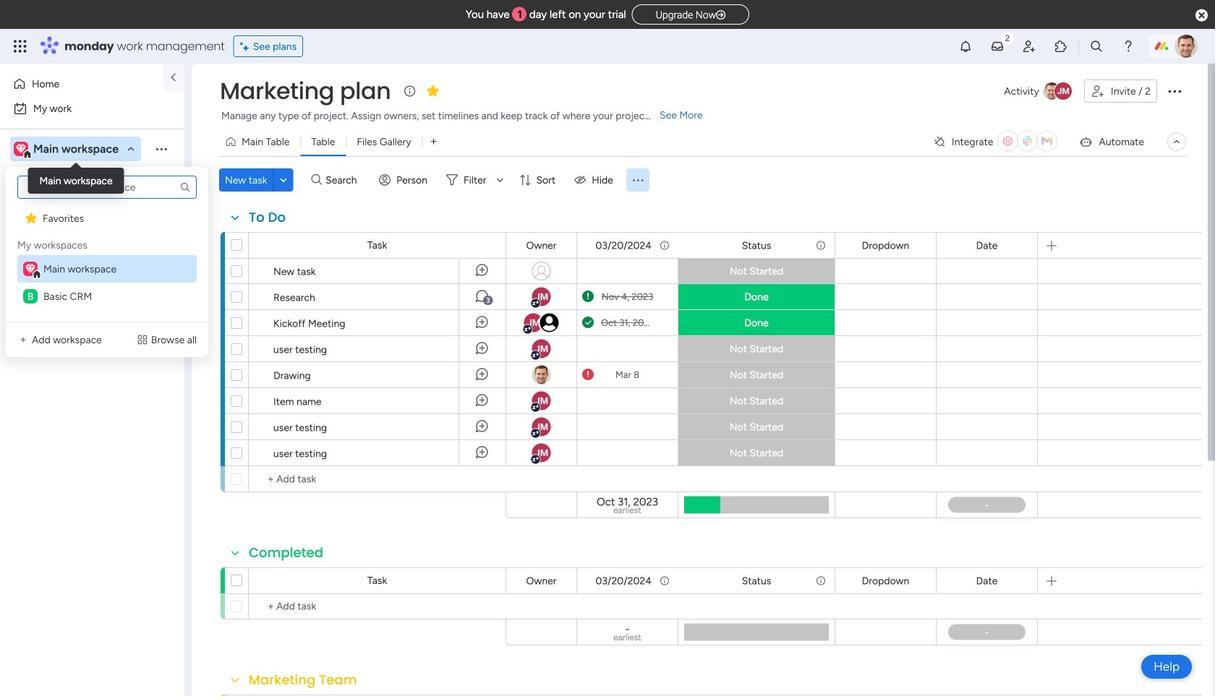 Task type: describe. For each thing, give the bounding box(es) containing it.
options image for v2 overdue deadline icon on the left top
[[201, 279, 213, 315]]

public dashboard image
[[15, 255, 29, 269]]

search image
[[179, 182, 191, 193]]

workspace options image
[[154, 142, 169, 156]]

help image
[[1122, 39, 1136, 54]]

workspace selection element
[[14, 140, 121, 159]]

main workspace element
[[17, 255, 197, 283]]

Search in workspace field
[[30, 172, 121, 189]]

dapulse rightstroke image
[[717, 10, 726, 21]]

menu image
[[631, 173, 645, 187]]

my workspaces row
[[17, 232, 87, 253]]

arrow down image
[[492, 172, 509, 189]]

search everything image
[[1090, 39, 1104, 54]]

collapse board header image
[[1172, 136, 1183, 148]]

v2 search image
[[311, 172, 322, 188]]

1 public board image from the top
[[15, 206, 29, 220]]

2 service icon image from the left
[[137, 334, 148, 346]]

select product image
[[13, 39, 28, 54]]

+ Add task text field
[[256, 598, 499, 616]]

v2 overdue deadline image
[[583, 290, 594, 304]]

options image for v2 overdue deadline image
[[201, 357, 213, 393]]

2 vertical spatial option
[[0, 200, 185, 203]]

see plans image
[[240, 38, 253, 54]]

notifications image
[[959, 39, 973, 54]]

0 vertical spatial option
[[9, 72, 154, 96]]

add view image
[[431, 137, 437, 147]]

angle down image
[[280, 175, 287, 186]]

invite members image
[[1023, 39, 1037, 54]]



Task type: locate. For each thing, give the bounding box(es) containing it.
tree grid
[[17, 205, 197, 310]]

v2 done deadline image
[[583, 316, 594, 330]]

workspace image inside basic crm element
[[23, 289, 38, 304]]

option
[[9, 72, 154, 96], [9, 97, 176, 120], [0, 200, 185, 203]]

None search field
[[17, 176, 197, 199]]

v2 overdue deadline image
[[583, 368, 594, 382]]

favorites element
[[17, 205, 197, 232]]

service icon image down workspace image
[[17, 334, 29, 346]]

basic crm element
[[17, 283, 197, 310]]

0 vertical spatial public board image
[[15, 206, 29, 220]]

0 horizontal spatial service icon image
[[17, 334, 29, 346]]

column information image
[[659, 576, 671, 587]]

service icon image
[[17, 334, 29, 346], [137, 334, 148, 346]]

2 public board image from the top
[[15, 280, 29, 294]]

public board image up public board icon
[[15, 206, 29, 220]]

show board description image
[[401, 84, 419, 98]]

+ Add task text field
[[256, 471, 499, 488]]

remove from favorites image
[[426, 84, 440, 98]]

public board image
[[15, 231, 29, 245]]

None field
[[216, 76, 395, 106], [245, 208, 290, 227], [523, 238, 561, 254], [592, 238, 656, 254], [739, 238, 775, 254], [859, 238, 914, 254], [973, 238, 1002, 254], [245, 544, 327, 563], [523, 574, 561, 589], [592, 574, 656, 589], [739, 574, 775, 589], [859, 574, 914, 589], [973, 574, 1002, 589], [245, 672, 361, 690], [216, 76, 395, 106], [245, 208, 290, 227], [523, 238, 561, 254], [592, 238, 656, 254], [739, 238, 775, 254], [859, 238, 914, 254], [973, 238, 1002, 254], [245, 544, 327, 563], [523, 574, 561, 589], [592, 574, 656, 589], [739, 574, 775, 589], [859, 574, 914, 589], [973, 574, 1002, 589], [245, 672, 361, 690]]

options image for v2 done deadline icon on the top of page
[[201, 305, 213, 341]]

v2 star 2 image
[[25, 211, 37, 225]]

update feed image
[[991, 39, 1005, 54]]

workspace image
[[23, 262, 38, 276]]

terry turtle image
[[1175, 35, 1198, 58]]

dapulse close image
[[1196, 8, 1209, 23]]

public board image down workspace image
[[15, 280, 29, 294]]

workspace image
[[14, 141, 28, 157], [16, 141, 26, 157], [25, 262, 35, 276], [23, 289, 38, 304]]

1 vertical spatial public board image
[[15, 280, 29, 294]]

service icon image down basic crm element
[[137, 334, 148, 346]]

public board image
[[15, 206, 29, 220], [15, 280, 29, 294]]

2 image
[[1002, 30, 1015, 46]]

1 vertical spatial option
[[9, 97, 176, 120]]

1 horizontal spatial service icon image
[[137, 334, 148, 346]]

list box
[[14, 176, 200, 310], [0, 198, 185, 544]]

options image
[[1167, 83, 1184, 100], [201, 279, 213, 315], [201, 305, 213, 341], [201, 331, 213, 367], [201, 357, 213, 393]]

1 service icon image from the left
[[17, 334, 29, 346]]

monday marketplace image
[[1054, 39, 1069, 54]]

Search field
[[322, 170, 366, 190]]

column information image
[[659, 240, 671, 251], [816, 240, 827, 251], [816, 576, 827, 587]]

Search for content search field
[[17, 176, 197, 199]]



Task type: vqa. For each thing, say whether or not it's contained in the screenshot.
"ADD VIEW" icon
yes



